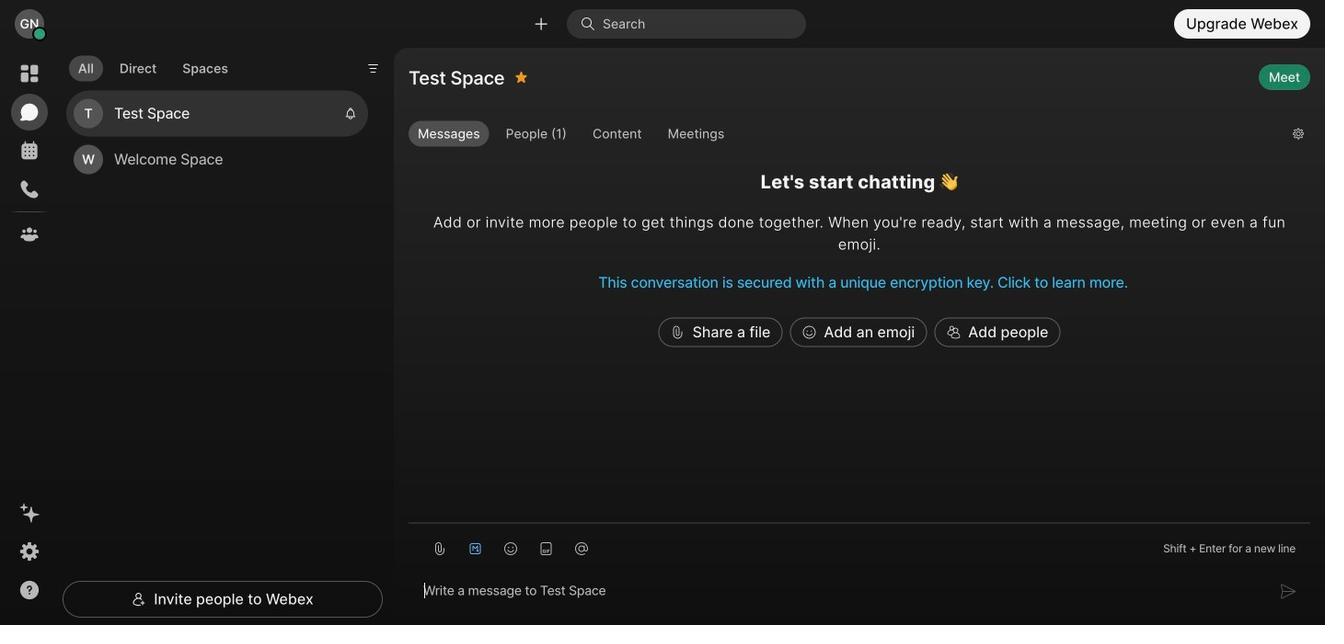 Task type: locate. For each thing, give the bounding box(es) containing it.
tab list
[[64, 44, 242, 87]]

test space, you will be notified of all new messages in this space list item
[[66, 91, 368, 137]]

navigation
[[0, 48, 59, 626]]

group
[[409, 121, 1278, 151]]

webex tab list
[[11, 55, 48, 253]]



Task type: vqa. For each thing, say whether or not it's contained in the screenshot.
'navigation'
yes



Task type: describe. For each thing, give the bounding box(es) containing it.
you will be notified of all new messages in this space image
[[344, 107, 357, 120]]

welcome space list item
[[66, 137, 368, 183]]

message composer toolbar element
[[409, 524, 1311, 567]]



